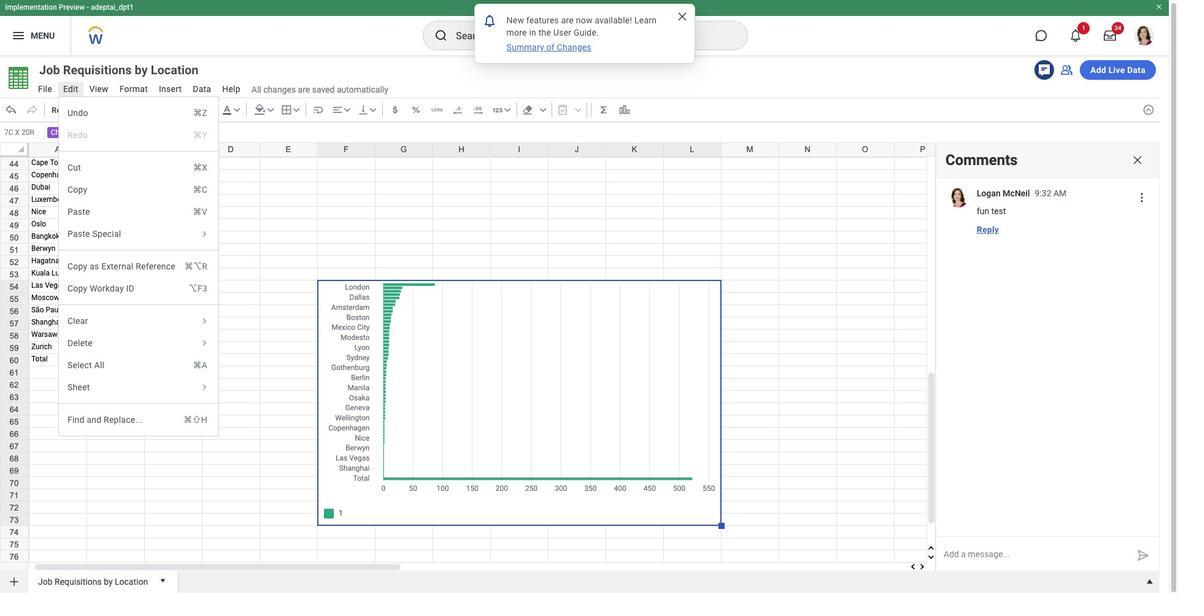 Task type: vqa. For each thing, say whether or not it's contained in the screenshot.


Task type: describe. For each thing, give the bounding box(es) containing it.
learn
[[635, 15, 657, 25]]

data inside add live data button
[[1128, 65, 1146, 75]]

toolbar container region
[[0, 98, 1138, 122]]

sheet menu item
[[59, 376, 219, 398]]

1 button
[[1063, 22, 1090, 49]]

menu item containing cut
[[59, 157, 219, 179]]

external
[[101, 262, 134, 271]]

chart button
[[47, 127, 82, 138]]

⌘c
[[193, 185, 208, 195]]

1 chevron down small image from the left
[[264, 104, 277, 116]]

special
[[92, 229, 121, 239]]

0 vertical spatial job requisitions by location
[[39, 63, 199, 77]]

2 job requisitions by location button from the top
[[33, 571, 153, 591]]

of
[[547, 42, 555, 52]]

clear
[[68, 316, 88, 326]]

redo
[[68, 130, 88, 140]]

features
[[527, 15, 559, 25]]

comments region
[[937, 143, 1160, 572]]

paste for paste
[[68, 207, 90, 217]]

edit menu
[[58, 96, 219, 437]]

copy workday id
[[68, 284, 134, 293]]

menu item containing copy as external reference
[[59, 255, 219, 278]]

are for features
[[562, 15, 574, 25]]

1 horizontal spatial by
[[135, 63, 148, 77]]

workday
[[90, 284, 124, 293]]

preview
[[59, 3, 85, 12]]

paste for paste special
[[68, 229, 90, 239]]

notifications large image
[[1070, 29, 1083, 42]]

sheet
[[68, 383, 90, 392]]

copy for copy workday id
[[68, 284, 87, 293]]

new features are now available! learn more in the user guide. summary of changes
[[507, 15, 659, 52]]

reply
[[978, 225, 1000, 235]]

add
[[1091, 65, 1107, 75]]

view
[[89, 84, 109, 94]]

implementation
[[5, 3, 57, 12]]

numbers image
[[492, 104, 504, 116]]

all inside button
[[252, 85, 261, 94]]

none field inside comments region
[[1133, 188, 1153, 208]]

clear menu item
[[59, 310, 219, 332]]

add footer ws image
[[8, 576, 20, 588]]

menu item containing paste
[[59, 201, 219, 223]]

text wrap image
[[312, 104, 325, 116]]

chevron down small image for align bottom icon
[[367, 104, 379, 116]]

find and replace...
[[68, 415, 143, 425]]

caret down small image
[[157, 575, 169, 587]]

⌘x
[[193, 163, 208, 173]]

implementation preview -   adeptai_dpt1
[[5, 3, 134, 12]]

menu item containing select all
[[59, 354, 219, 376]]

id
[[126, 284, 134, 293]]

new
[[507, 15, 524, 25]]

Add a message... text field
[[937, 537, 1133, 572]]

reference
[[136, 262, 176, 271]]

close environment banner image
[[1156, 3, 1164, 10]]

delete
[[68, 338, 93, 348]]

edit
[[63, 84, 78, 94]]

chevron down small image for align left image
[[341, 104, 353, 116]]

select
[[68, 360, 92, 370]]

media classroom image
[[1060, 63, 1075, 77]]

undo
[[68, 108, 88, 118]]

find
[[68, 415, 85, 425]]

⌥f3
[[189, 284, 208, 293]]

1 vertical spatial job
[[38, 577, 53, 587]]

chevron right small image for clear
[[199, 316, 210, 327]]

copy for copy as external reference
[[68, 262, 87, 271]]

justify image
[[11, 28, 26, 43]]

reply button
[[973, 220, 1005, 239]]

profile logan mcneil image
[[1135, 26, 1155, 48]]

comments
[[946, 152, 1018, 169]]

inbox large image
[[1105, 29, 1117, 42]]

more
[[507, 28, 527, 37]]

0 horizontal spatial location
[[115, 577, 148, 587]]

select all
[[68, 360, 105, 370]]

remove zero image
[[452, 104, 464, 116]]

logan mcneil 9:32 am
[[978, 189, 1067, 198]]

34
[[1115, 25, 1122, 31]]

automatically
[[337, 85, 389, 94]]

add zero image
[[473, 104, 485, 116]]

help
[[222, 84, 241, 94]]

all changes are saved automatically button
[[247, 84, 389, 95]]

menu item containing copy workday id
[[59, 278, 219, 300]]

⌘a
[[193, 360, 208, 370]]

34 button
[[1097, 22, 1125, 49]]

⌘v
[[193, 207, 208, 217]]

search image
[[434, 28, 449, 43]]

border all image
[[280, 104, 293, 116]]

9:32
[[1036, 189, 1052, 198]]

menu item containing copy
[[59, 179, 219, 201]]

replace...
[[104, 415, 143, 425]]

adeptai_dpt1
[[91, 3, 134, 12]]



Task type: locate. For each thing, give the bounding box(es) containing it.
1 copy from the top
[[68, 185, 87, 195]]

job right add footer ws icon
[[38, 577, 53, 587]]

cut
[[68, 163, 81, 173]]

chevron right small image up chevron right small icon
[[199, 316, 210, 327]]

0 vertical spatial are
[[562, 15, 574, 25]]

1 vertical spatial by
[[104, 577, 113, 587]]

chevron down small image left dollar sign icon
[[367, 104, 379, 116]]

Search Workday  search field
[[456, 22, 723, 49]]

chevron right small image down ⌘v
[[199, 228, 210, 239]]

0 horizontal spatial all
[[94, 360, 105, 370]]

live
[[1109, 65, 1126, 75]]

data up underline icon
[[193, 84, 211, 94]]

align bottom image
[[357, 104, 369, 116]]

1 chevron down small image from the left
[[231, 104, 243, 116]]

0 horizontal spatial chevron down small image
[[264, 104, 277, 116]]

all inside 'menu item'
[[94, 360, 105, 370]]

menu item containing find and replace...
[[59, 409, 219, 431]]

paste special menu item
[[59, 223, 219, 245]]

chevron down small image left align bottom icon
[[341, 104, 353, 116]]

all right select
[[94, 360, 105, 370]]

1
[[1083, 25, 1086, 31]]

chevron down small image right eraser icon
[[537, 104, 549, 116]]

1 horizontal spatial location
[[151, 63, 199, 77]]

am
[[1054, 189, 1067, 198]]

3 chevron down small image from the left
[[367, 104, 379, 116]]

4 chevron down small image from the left
[[537, 104, 549, 116]]

1 horizontal spatial are
[[562, 15, 574, 25]]

1 horizontal spatial data
[[1128, 65, 1146, 75]]

insert
[[159, 84, 182, 94]]

dialog containing new features are now available! learn more in the user guide.
[[474, 4, 695, 64]]

6 menu item from the top
[[59, 255, 219, 278]]

x image up related actions vertical icon
[[1132, 154, 1145, 166]]

0 vertical spatial chevron right small image
[[199, 228, 210, 239]]

fun test
[[978, 206, 1007, 216]]

1 vertical spatial job requisitions by location button
[[33, 571, 153, 591]]

notifications image
[[482, 13, 497, 28]]

2 chevron down small image from the left
[[290, 104, 303, 116]]

delete menu item
[[59, 332, 219, 354]]

chevron right small image for paste special
[[199, 228, 210, 239]]

logan
[[978, 189, 1001, 198]]

1 vertical spatial chevron right small image
[[199, 316, 210, 327]]

1 vertical spatial data
[[193, 84, 211, 94]]

now
[[576, 15, 593, 25]]

4 menu item from the top
[[59, 179, 219, 201]]

1 vertical spatial location
[[115, 577, 148, 587]]

paste
[[68, 207, 90, 217], [68, 229, 90, 239]]

1 vertical spatial job requisitions by location
[[38, 577, 148, 587]]

1 vertical spatial all
[[94, 360, 105, 370]]

paste inside menu item
[[68, 229, 90, 239]]

are inside the new features are now available! learn more in the user guide. summary of changes
[[562, 15, 574, 25]]

chart
[[51, 128, 69, 137]]

logan mcneil image
[[949, 188, 969, 208]]

chevron down small image down the help
[[231, 104, 243, 116]]

2 horizontal spatial chevron down small image
[[367, 104, 379, 116]]

all left changes
[[252, 85, 261, 94]]

by left 'caret down small' image
[[104, 577, 113, 587]]

menu item
[[59, 102, 219, 124], [59, 124, 219, 146], [59, 157, 219, 179], [59, 179, 219, 201], [59, 201, 219, 223], [59, 255, 219, 278], [59, 278, 219, 300], [59, 354, 219, 376], [59, 409, 219, 431]]

summary of changes link
[[506, 41, 593, 53]]

paste left special
[[68, 229, 90, 239]]

saved
[[312, 85, 335, 94]]

menu banner
[[0, 0, 1170, 55]]

chevron right small image inside paste special menu item
[[199, 228, 210, 239]]

chevron down small image left border all icon
[[264, 104, 277, 116]]

autosum image
[[598, 104, 610, 116]]

in
[[530, 28, 537, 37]]

menu item containing undo
[[59, 102, 219, 124]]

menus menu bar
[[32, 80, 247, 99]]

align left image
[[331, 104, 344, 116]]

eraser image
[[522, 104, 534, 116]]

chevron right small image for sheet
[[199, 382, 210, 393]]

file
[[38, 84, 52, 94]]

1 menu item from the top
[[59, 102, 219, 124]]

chevron right small image
[[199, 228, 210, 239], [199, 316, 210, 327], [199, 382, 210, 393]]

copy as external reference
[[68, 262, 176, 271]]

2 vertical spatial chevron right small image
[[199, 382, 210, 393]]

None field
[[1133, 188, 1153, 208]]

by
[[135, 63, 148, 77], [104, 577, 113, 587]]

grid
[[0, 0, 1179, 586]]

guide.
[[574, 28, 599, 37]]

related actions vertical image
[[1137, 192, 1149, 204]]

job requisitions by location
[[39, 63, 199, 77], [38, 577, 148, 587]]

by up menus menu bar
[[135, 63, 148, 77]]

format
[[120, 84, 148, 94]]

location up insert
[[151, 63, 199, 77]]

paste special
[[68, 229, 121, 239]]

2 copy from the top
[[68, 262, 87, 271]]

requisitions
[[63, 63, 132, 77], [55, 577, 102, 587]]

None text field
[[1, 124, 44, 141]]

dialog
[[474, 4, 695, 64]]

all changes are saved automatically
[[252, 85, 389, 94]]

9 menu item from the top
[[59, 409, 219, 431]]

2 chevron down small image from the left
[[341, 104, 353, 116]]

chevron right small image inside clear menu item
[[199, 316, 210, 327]]

data right "live"
[[1128, 65, 1146, 75]]

1 vertical spatial x image
[[1132, 154, 1145, 166]]

changes
[[557, 42, 592, 52]]

1 paste from the top
[[68, 207, 90, 217]]

0 vertical spatial location
[[151, 63, 199, 77]]

the
[[539, 28, 552, 37]]

dollar sign image
[[389, 104, 401, 116]]

0 vertical spatial data
[[1128, 65, 1146, 75]]

chevron down small image
[[231, 104, 243, 116], [290, 104, 303, 116], [501, 104, 514, 116], [537, 104, 549, 116]]

3 chevron down small image from the left
[[501, 104, 514, 116]]

0 vertical spatial all
[[252, 85, 261, 94]]

as
[[90, 262, 99, 271]]

x image right learn
[[676, 10, 689, 23]]

⌘⌥r
[[185, 262, 208, 271]]

requisitions for first job requisitions by location button from the top
[[63, 63, 132, 77]]

-
[[87, 3, 89, 12]]

chevron right small image inside sheet menu item
[[199, 382, 210, 393]]

8 menu item from the top
[[59, 354, 219, 376]]

1 horizontal spatial x image
[[1132, 154, 1145, 166]]

0 horizontal spatial by
[[104, 577, 113, 587]]

0 vertical spatial paste
[[68, 207, 90, 217]]

chevron down small image left text wrap icon
[[290, 104, 303, 116]]

are inside button
[[298, 85, 310, 94]]

thousands comma image
[[431, 104, 443, 116]]

0 horizontal spatial x image
[[676, 10, 689, 23]]

0 vertical spatial x image
[[676, 10, 689, 23]]

data
[[1128, 65, 1146, 75], [193, 84, 211, 94]]

1 chevron right small image from the top
[[199, 228, 210, 239]]

are for changes
[[298, 85, 310, 94]]

job requisitions by location button
[[33, 61, 221, 79], [33, 571, 153, 591]]

3 copy from the top
[[68, 284, 87, 293]]

add live data button
[[1081, 60, 1157, 80]]

send image
[[1137, 548, 1151, 563]]

5 menu item from the top
[[59, 201, 219, 223]]

2 paste from the top
[[68, 229, 90, 239]]

activity stream image
[[1038, 63, 1052, 77]]

0 vertical spatial copy
[[68, 185, 87, 195]]

menu
[[31, 30, 55, 40]]

are up user
[[562, 15, 574, 25]]

1 horizontal spatial chevron down small image
[[341, 104, 353, 116]]

copy
[[68, 185, 87, 195], [68, 262, 87, 271], [68, 284, 87, 293]]

copy down cut
[[68, 185, 87, 195]]

location
[[151, 63, 199, 77], [115, 577, 148, 587]]

0 vertical spatial by
[[135, 63, 148, 77]]

all
[[252, 85, 261, 94], [94, 360, 105, 370]]

add live data
[[1091, 65, 1146, 75]]

are left saved
[[298, 85, 310, 94]]

0 horizontal spatial are
[[298, 85, 310, 94]]

paste inside 'menu item'
[[68, 207, 90, 217]]

chevron up circle image
[[1143, 104, 1156, 116]]

7 menu item from the top
[[59, 278, 219, 300]]

1 vertical spatial requisitions
[[55, 577, 102, 587]]

1 vertical spatial copy
[[68, 262, 87, 271]]

available!
[[595, 15, 633, 25]]

0 vertical spatial job
[[39, 63, 60, 77]]

job up file
[[39, 63, 60, 77]]

percentage image
[[410, 104, 422, 116]]

1 job requisitions by location button from the top
[[33, 61, 221, 79]]

requisitions for second job requisitions by location button
[[55, 577, 102, 587]]

chevron right small image
[[199, 338, 210, 349]]

fun
[[978, 206, 990, 216]]

menu button
[[0, 16, 71, 55]]

chevron down small image
[[264, 104, 277, 116], [341, 104, 353, 116], [367, 104, 379, 116]]

changes
[[264, 85, 296, 94]]

⌘z
[[193, 108, 208, 118]]

2 menu item from the top
[[59, 124, 219, 146]]

chart image
[[619, 104, 631, 116]]

location left 'caret down small' image
[[115, 577, 148, 587]]

roboto button
[[47, 100, 114, 120]]

2 chevron right small image from the top
[[199, 316, 210, 327]]

chevron down small image left eraser icon
[[501, 104, 514, 116]]

copy left "workday"
[[68, 284, 87, 293]]

mcneil
[[1004, 189, 1031, 198]]

caret up image
[[1145, 576, 1157, 588]]

1 vertical spatial are
[[298, 85, 310, 94]]

1 vertical spatial paste
[[68, 229, 90, 239]]

paste up "paste special"
[[68, 207, 90, 217]]

copy for copy
[[68, 185, 87, 195]]

underline image
[[196, 104, 209, 116]]

0 horizontal spatial data
[[193, 84, 211, 94]]

test
[[992, 206, 1007, 216]]

summary
[[507, 42, 545, 52]]

⌘y
[[193, 130, 208, 140]]

are
[[562, 15, 574, 25], [298, 85, 310, 94]]

1 horizontal spatial all
[[252, 85, 261, 94]]

x image
[[676, 10, 689, 23], [1132, 154, 1145, 166]]

0 vertical spatial requisitions
[[63, 63, 132, 77]]

3 menu item from the top
[[59, 157, 219, 179]]

chevron right small image down ⌘a
[[199, 382, 210, 393]]

menu item containing redo
[[59, 124, 219, 146]]

application
[[937, 537, 1160, 572]]

and
[[87, 415, 102, 425]]

3 chevron right small image from the top
[[199, 382, 210, 393]]

2 vertical spatial copy
[[68, 284, 87, 293]]

roboto
[[52, 105, 78, 115]]

undo l image
[[5, 104, 17, 116]]

job
[[39, 63, 60, 77], [38, 577, 53, 587]]

copy left as
[[68, 262, 87, 271]]

user
[[554, 28, 572, 37]]

0 vertical spatial job requisitions by location button
[[33, 61, 221, 79]]

data inside menus menu bar
[[193, 84, 211, 94]]

⌘⇧h
[[184, 415, 208, 425]]



